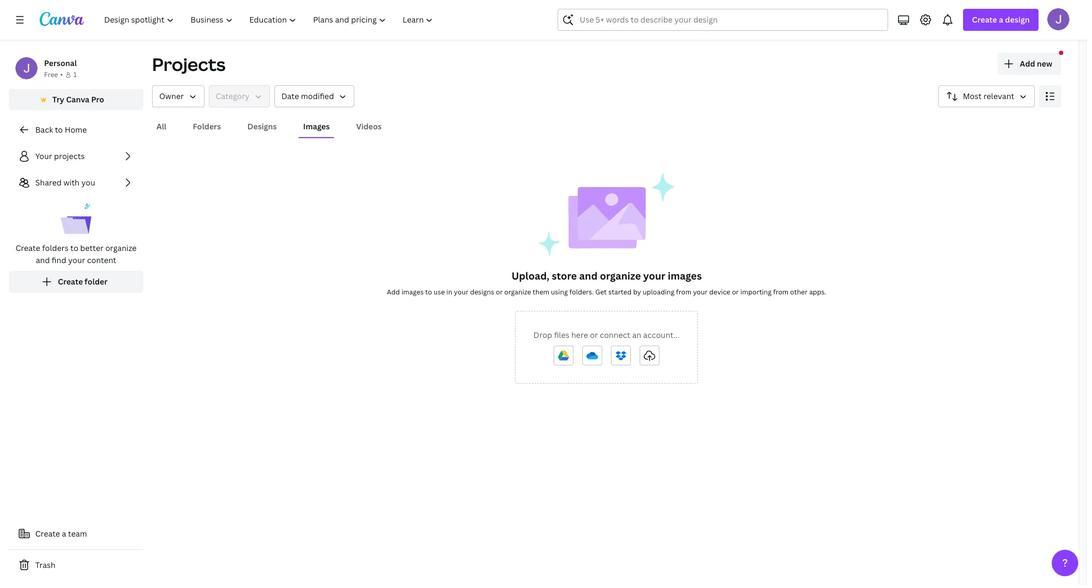 Task type: locate. For each thing, give the bounding box(es) containing it.
to inside create folders to better organize and find your content
[[70, 243, 78, 254]]

drop
[[534, 330, 552, 341]]

0 vertical spatial and
[[36, 255, 50, 266]]

to left use
[[425, 288, 432, 297]]

organize down upload,
[[504, 288, 531, 297]]

1 horizontal spatial a
[[999, 14, 1004, 25]]

add
[[1020, 58, 1035, 69], [387, 288, 400, 297]]

0 horizontal spatial and
[[36, 255, 50, 266]]

1
[[73, 70, 77, 79]]

0 horizontal spatial images
[[402, 288, 424, 297]]

date modified
[[281, 91, 334, 101]]

0 horizontal spatial organize
[[105, 243, 137, 254]]

create a design
[[972, 14, 1030, 25]]

your
[[68, 255, 85, 266], [643, 269, 666, 283], [454, 288, 469, 297], [693, 288, 708, 297]]

apps.
[[809, 288, 827, 297]]

your right find
[[68, 255, 85, 266]]

2 vertical spatial to
[[425, 288, 432, 297]]

1 vertical spatial add
[[387, 288, 400, 297]]

design
[[1005, 14, 1030, 25]]

an
[[632, 330, 641, 341]]

a left design
[[999, 14, 1004, 25]]

1 horizontal spatial and
[[579, 269, 598, 283]]

create a design button
[[964, 9, 1039, 31]]

category
[[216, 91, 249, 101]]

or right here
[[590, 330, 598, 341]]

images left use
[[402, 288, 424, 297]]

list
[[9, 145, 143, 293]]

or
[[496, 288, 503, 297], [732, 288, 739, 297], [590, 330, 598, 341]]

content
[[87, 255, 116, 266]]

a inside button
[[62, 529, 66, 540]]

your inside create folders to better organize and find your content
[[68, 255, 85, 266]]

your projects
[[35, 151, 85, 161]]

1 horizontal spatial to
[[70, 243, 78, 254]]

create inside create folder button
[[58, 277, 83, 287]]

create left design
[[972, 14, 997, 25]]

2 horizontal spatial to
[[425, 288, 432, 297]]

add new button
[[998, 53, 1061, 75]]

1 from from the left
[[676, 288, 692, 297]]

None search field
[[558, 9, 889, 31]]

try canva pro button
[[9, 89, 143, 110]]

Owner button
[[152, 85, 204, 107]]

them
[[533, 288, 549, 297]]

0 vertical spatial add
[[1020, 58, 1035, 69]]

images button
[[299, 116, 334, 137]]

create down find
[[58, 277, 83, 287]]

from left other
[[773, 288, 789, 297]]

shared with you
[[35, 177, 95, 188]]

create inside create folders to better organize and find your content
[[16, 243, 40, 254]]

0 vertical spatial a
[[999, 14, 1004, 25]]

designs
[[247, 121, 277, 132]]

create for create a team
[[35, 529, 60, 540]]

add left new
[[1020, 58, 1035, 69]]

1 vertical spatial to
[[70, 243, 78, 254]]

try
[[52, 94, 64, 105]]

free
[[44, 70, 58, 79]]

or right device
[[732, 288, 739, 297]]

images
[[668, 269, 702, 283], [402, 288, 424, 297]]

files
[[554, 330, 570, 341]]

organize inside create folders to better organize and find your content
[[105, 243, 137, 254]]

here
[[571, 330, 588, 341]]

your right "in"
[[454, 288, 469, 297]]

create inside create a design dropdown button
[[972, 14, 997, 25]]

0 horizontal spatial add
[[387, 288, 400, 297]]

Sort by button
[[938, 85, 1035, 107]]

•
[[60, 70, 63, 79]]

create left team
[[35, 529, 60, 540]]

using
[[551, 288, 568, 297]]

1 horizontal spatial organize
[[504, 288, 531, 297]]

1 horizontal spatial add
[[1020, 58, 1035, 69]]

images
[[303, 121, 330, 132]]

create inside create a team button
[[35, 529, 60, 540]]

connect
[[600, 330, 630, 341]]

1 vertical spatial organize
[[600, 269, 641, 283]]

a inside dropdown button
[[999, 14, 1004, 25]]

add left use
[[387, 288, 400, 297]]

organize up started
[[600, 269, 641, 283]]

0 horizontal spatial or
[[496, 288, 503, 297]]

0 horizontal spatial a
[[62, 529, 66, 540]]

projects
[[152, 52, 226, 76]]

create
[[972, 14, 997, 25], [16, 243, 40, 254], [58, 277, 83, 287], [35, 529, 60, 540]]

importing
[[741, 288, 772, 297]]

uploading
[[643, 288, 675, 297]]

1 vertical spatial a
[[62, 529, 66, 540]]

Category button
[[209, 85, 270, 107]]

and left find
[[36, 255, 50, 266]]

from right uploading
[[676, 288, 692, 297]]

0 vertical spatial images
[[668, 269, 702, 283]]

images up uploading
[[668, 269, 702, 283]]

drop files here or connect an account...
[[534, 330, 680, 341]]

and inside upload, store and organize your images add images to use in your designs or organize them using folders. get started by uploading from your device or importing from other apps.
[[579, 269, 598, 283]]

1 vertical spatial images
[[402, 288, 424, 297]]

a left team
[[62, 529, 66, 540]]

0 horizontal spatial to
[[55, 125, 63, 135]]

a
[[999, 14, 1004, 25], [62, 529, 66, 540]]

to right "back"
[[55, 125, 63, 135]]

to inside upload, store and organize your images add images to use in your designs or organize them using folders. get started by uploading from your device or importing from other apps.
[[425, 288, 432, 297]]

organize
[[105, 243, 137, 254], [600, 269, 641, 283], [504, 288, 531, 297]]

projects
[[54, 151, 85, 161]]

1 vertical spatial and
[[579, 269, 598, 283]]

organize up content
[[105, 243, 137, 254]]

2 from from the left
[[773, 288, 789, 297]]

folder
[[85, 277, 107, 287]]

from
[[676, 288, 692, 297], [773, 288, 789, 297]]

list containing your projects
[[9, 145, 143, 293]]

pro
[[91, 94, 104, 105]]

1 horizontal spatial from
[[773, 288, 789, 297]]

back
[[35, 125, 53, 135]]

create left folders
[[16, 243, 40, 254]]

or right designs
[[496, 288, 503, 297]]

upload,
[[512, 269, 550, 283]]

shared
[[35, 177, 62, 188]]

to left the better
[[70, 243, 78, 254]]

top level navigation element
[[97, 9, 443, 31]]

home
[[65, 125, 87, 135]]

to
[[55, 125, 63, 135], [70, 243, 78, 254], [425, 288, 432, 297]]

and up folders.
[[579, 269, 598, 283]]

most relevant
[[963, 91, 1015, 101]]

0 vertical spatial organize
[[105, 243, 137, 254]]

0 horizontal spatial from
[[676, 288, 692, 297]]

date
[[281, 91, 299, 101]]

create a team button
[[9, 524, 143, 546]]

and
[[36, 255, 50, 266], [579, 269, 598, 283]]



Task type: describe. For each thing, give the bounding box(es) containing it.
other
[[790, 288, 808, 297]]

folders
[[193, 121, 221, 132]]

create a team
[[35, 529, 87, 540]]

create folders to better organize and find your content
[[16, 243, 137, 266]]

create folder button
[[9, 271, 143, 293]]

shared with you link
[[9, 172, 143, 194]]

videos button
[[352, 116, 386, 137]]

started
[[609, 288, 632, 297]]

videos
[[356, 121, 382, 132]]

your
[[35, 151, 52, 161]]

by
[[633, 288, 641, 297]]

with
[[63, 177, 80, 188]]

designs button
[[243, 116, 281, 137]]

team
[[68, 529, 87, 540]]

Search search field
[[580, 9, 867, 30]]

create for create folder
[[58, 277, 83, 287]]

use
[[434, 288, 445, 297]]

most
[[963, 91, 982, 101]]

back to home
[[35, 125, 87, 135]]

relevant
[[984, 91, 1015, 101]]

0 vertical spatial to
[[55, 125, 63, 135]]

canva
[[66, 94, 89, 105]]

2 horizontal spatial or
[[732, 288, 739, 297]]

your projects link
[[9, 145, 143, 168]]

1 horizontal spatial or
[[590, 330, 598, 341]]

all
[[157, 121, 166, 132]]

a for design
[[999, 14, 1004, 25]]

trash
[[35, 560, 55, 571]]

owner
[[159, 91, 184, 101]]

add inside add new dropdown button
[[1020, 58, 1035, 69]]

upload, store and organize your images add images to use in your designs or organize them using folders. get started by uploading from your device or importing from other apps.
[[387, 269, 827, 297]]

new
[[1037, 58, 1053, 69]]

store
[[552, 269, 577, 283]]

designs
[[470, 288, 494, 297]]

folders button
[[189, 116, 225, 137]]

folders
[[42, 243, 69, 254]]

get
[[595, 288, 607, 297]]

1 horizontal spatial images
[[668, 269, 702, 283]]

and inside create folders to better organize and find your content
[[36, 255, 50, 266]]

Date modified button
[[274, 85, 354, 107]]

device
[[709, 288, 730, 297]]

create folder
[[58, 277, 107, 287]]

jacob simon image
[[1048, 8, 1070, 30]]

try canva pro
[[52, 94, 104, 105]]

2 horizontal spatial organize
[[600, 269, 641, 283]]

a for team
[[62, 529, 66, 540]]

create for create a design
[[972, 14, 997, 25]]

account...
[[643, 330, 680, 341]]

add inside upload, store and organize your images add images to use in your designs or organize them using folders. get started by uploading from your device or importing from other apps.
[[387, 288, 400, 297]]

better
[[80, 243, 103, 254]]

your up uploading
[[643, 269, 666, 283]]

you
[[81, 177, 95, 188]]

create for create folders to better organize and find your content
[[16, 243, 40, 254]]

all button
[[152, 116, 171, 137]]

2 vertical spatial organize
[[504, 288, 531, 297]]

modified
[[301, 91, 334, 101]]

personal
[[44, 58, 77, 68]]

back to home link
[[9, 119, 143, 141]]

find
[[52, 255, 66, 266]]

free •
[[44, 70, 63, 79]]

folders.
[[570, 288, 594, 297]]

add new
[[1020, 58, 1053, 69]]

in
[[447, 288, 452, 297]]

trash link
[[9, 555, 143, 577]]

your left device
[[693, 288, 708, 297]]



Task type: vqa. For each thing, say whether or not it's contained in the screenshot.
list containing Your projects
yes



